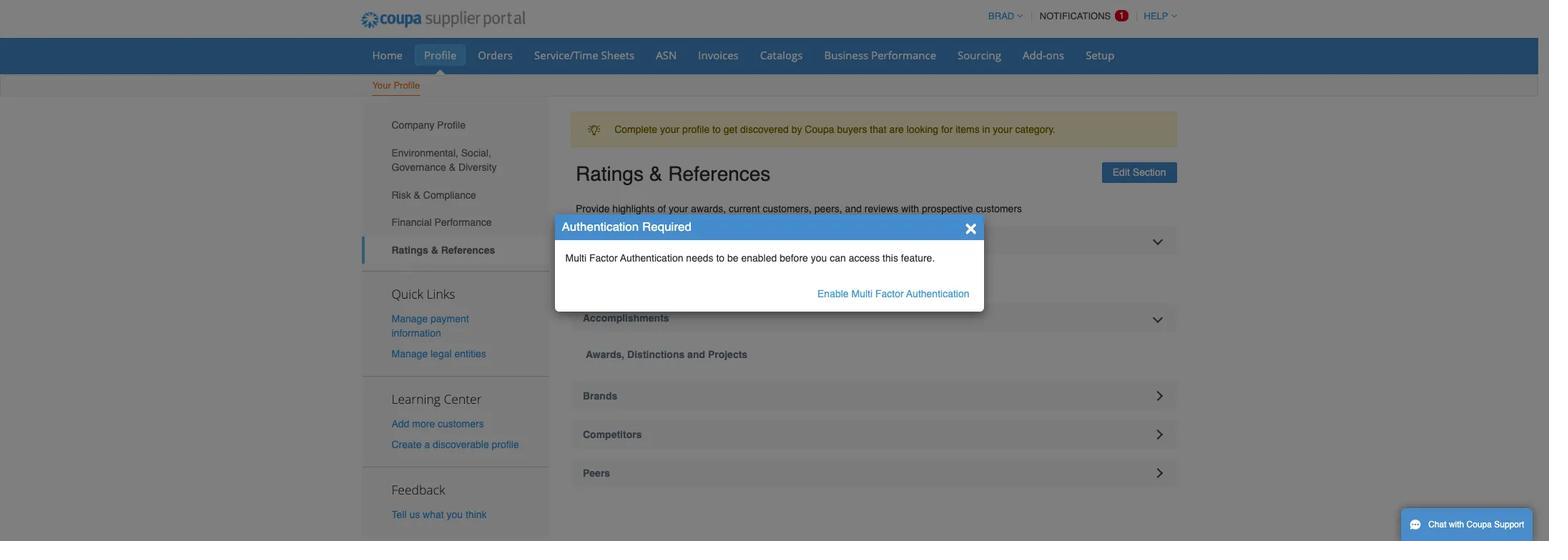 Task type: describe. For each thing, give the bounding box(es) containing it.
setup link
[[1077, 44, 1124, 66]]

2 heading from the top
[[571, 421, 1177, 449]]

peers,
[[814, 203, 842, 215]]

payment
[[431, 313, 469, 324]]

manage legal entities
[[392, 348, 486, 360]]

get
[[724, 124, 738, 135]]

1 vertical spatial customers
[[438, 418, 484, 430]]

social,
[[461, 147, 491, 159]]

company profile link
[[362, 112, 549, 139]]

manage payment information link
[[392, 313, 469, 339]]

category.
[[1015, 124, 1056, 135]]

complete your profile to get discovered by coupa buyers that are looking for items in your category. alert
[[571, 112, 1177, 148]]

add
[[392, 418, 409, 430]]

manage for manage legal entities
[[392, 348, 428, 360]]

chat with coupa support button
[[1401, 509, 1533, 541]]

your profile link
[[372, 77, 421, 96]]

& down financial performance
[[431, 245, 438, 256]]

links
[[427, 285, 455, 302]]

add-ons
[[1023, 48, 1064, 62]]

are
[[889, 124, 904, 135]]

learning
[[392, 390, 441, 408]]

create
[[392, 439, 422, 451]]

1 horizontal spatial multi
[[851, 288, 873, 300]]

prospective
[[922, 203, 973, 215]]

financial
[[392, 217, 432, 228]]

invoices link
[[689, 44, 748, 66]]

awards, distinctions and projects
[[586, 349, 748, 360]]

0 horizontal spatial ratings
[[392, 245, 428, 256]]

enabled
[[741, 252, 777, 264]]

1 horizontal spatial ratings & references
[[576, 163, 771, 186]]

discoverable
[[433, 439, 489, 451]]

1 horizontal spatial ratings
[[576, 163, 644, 186]]

governance
[[392, 162, 446, 173]]

tell us what you think
[[392, 509, 487, 521]]

tell us what you think button
[[392, 508, 487, 522]]

edit section
[[1113, 167, 1166, 178]]

items
[[956, 124, 980, 135]]

performance for financial performance
[[434, 217, 492, 228]]

environmental, social, governance & diversity
[[392, 147, 497, 173]]

in
[[982, 124, 990, 135]]

asn
[[656, 48, 677, 62]]

environmental, social, governance & diversity link
[[362, 139, 549, 181]]

profile for your profile
[[394, 80, 420, 91]]

sourcing
[[958, 48, 1001, 62]]

quick links
[[392, 285, 455, 302]]

information
[[392, 327, 441, 339]]

chat with coupa support
[[1428, 520, 1524, 530]]

distinctions
[[627, 349, 685, 360]]

0 vertical spatial customers
[[976, 203, 1022, 215]]

ratings & references link
[[362, 236, 549, 264]]

coupa inside "button"
[[1467, 520, 1492, 530]]

accomplishments
[[583, 313, 669, 324]]

orders
[[478, 48, 513, 62]]

1 vertical spatial authentication
[[620, 252, 683, 264]]

multi factor authentication needs to be enabled before you can access this feature.
[[565, 252, 935, 264]]

0 vertical spatial authentication
[[562, 220, 639, 234]]

section
[[1133, 167, 1166, 178]]

that
[[870, 124, 887, 135]]

legal
[[431, 348, 452, 360]]

edit
[[1113, 167, 1130, 178]]

environmental,
[[392, 147, 458, 159]]

manage payment information
[[392, 313, 469, 339]]

current customers heading
[[571, 226, 1177, 255]]

discovered
[[740, 124, 789, 135]]

highlights
[[612, 203, 655, 215]]

manage legal entities link
[[392, 348, 486, 360]]

2 vertical spatial authentication
[[906, 288, 969, 300]]

reviews
[[865, 203, 899, 215]]

home
[[372, 48, 403, 62]]

financial performance
[[392, 217, 492, 228]]

accomplishments button
[[571, 304, 1177, 333]]

this
[[883, 252, 898, 264]]

quick
[[392, 285, 423, 302]]

buyers
[[837, 124, 867, 135]]

customers
[[622, 235, 674, 246]]

3 heading from the top
[[571, 459, 1177, 488]]

0 vertical spatial references
[[668, 163, 771, 186]]

sourcing link
[[948, 44, 1011, 66]]

profile link
[[415, 44, 466, 66]]

create a discoverable profile link
[[392, 439, 519, 451]]

with inside "button"
[[1449, 520, 1464, 530]]

service/time sheets
[[534, 48, 635, 62]]

catalogs
[[760, 48, 803, 62]]

invoices
[[698, 48, 739, 62]]

financial performance link
[[362, 209, 549, 236]]

your profile
[[372, 80, 420, 91]]

looking
[[907, 124, 938, 135]]

us
[[409, 509, 420, 521]]

create a discoverable profile
[[392, 439, 519, 451]]

center
[[444, 390, 482, 408]]

service/time
[[534, 48, 598, 62]]

ons
[[1046, 48, 1064, 62]]

support
[[1494, 520, 1524, 530]]

current
[[729, 203, 760, 215]]

can
[[830, 252, 846, 264]]



Task type: vqa. For each thing, say whether or not it's contained in the screenshot.
What is your progress towards these goals? TEXT BOX
no



Task type: locate. For each thing, give the bounding box(es) containing it.
enable
[[818, 288, 849, 300]]

profile right 'discoverable'
[[492, 439, 519, 451]]

1 heading from the top
[[571, 382, 1177, 411]]

manage
[[392, 313, 428, 324], [392, 348, 428, 360]]

references down financial performance link
[[441, 245, 495, 256]]

1 vertical spatial references
[[441, 245, 495, 256]]

risk
[[392, 189, 411, 201]]

coupa inside alert
[[805, 124, 834, 135]]

manage inside the manage payment information
[[392, 313, 428, 324]]

think
[[466, 509, 487, 521]]

to left be at the left top of the page
[[716, 252, 725, 264]]

0 vertical spatial you
[[811, 252, 827, 264]]

1 vertical spatial manage
[[392, 348, 428, 360]]

0 vertical spatial profile
[[682, 124, 710, 135]]

0 vertical spatial profile
[[424, 48, 457, 62]]

references
[[668, 163, 771, 186], [441, 245, 495, 256]]

diversity
[[458, 162, 497, 173]]

1 vertical spatial to
[[716, 252, 725, 264]]

2 manage from the top
[[392, 348, 428, 360]]

& left "diversity"
[[449, 162, 456, 173]]

be
[[727, 252, 738, 264]]

profile up environmental, social, governance & diversity link
[[437, 120, 466, 131]]

0 horizontal spatial and
[[687, 349, 705, 360]]

profile down coupa supplier portal image
[[424, 48, 457, 62]]

your right of
[[669, 203, 688, 215]]

you inside button
[[447, 509, 463, 521]]

complete
[[614, 124, 657, 135]]

performance down risk & compliance link
[[434, 217, 492, 228]]

add more customers link
[[392, 418, 484, 430]]

your right complete
[[660, 124, 680, 135]]

1 vertical spatial factor
[[875, 288, 904, 300]]

references up awards,
[[668, 163, 771, 186]]

0 horizontal spatial multi
[[565, 252, 587, 264]]

performance for business performance
[[871, 48, 936, 62]]

authentication
[[562, 220, 639, 234], [620, 252, 683, 264], [906, 288, 969, 300]]

1 vertical spatial heading
[[571, 421, 1177, 449]]

1 horizontal spatial coupa
[[1467, 520, 1492, 530]]

1 vertical spatial profile
[[492, 439, 519, 451]]

your right the in
[[993, 124, 1012, 135]]

risk & compliance
[[392, 189, 476, 201]]

profile for company profile
[[437, 120, 466, 131]]

to left get
[[712, 124, 721, 135]]

service/time sheets link
[[525, 44, 644, 66]]

0 vertical spatial multi
[[565, 252, 587, 264]]

0 horizontal spatial performance
[[434, 217, 492, 228]]

you
[[811, 252, 827, 264], [447, 509, 463, 521]]

before
[[780, 252, 808, 264]]

0 horizontal spatial profile
[[492, 439, 519, 451]]

more
[[412, 418, 435, 430]]

authentication down the feature.
[[906, 288, 969, 300]]

orders link
[[469, 44, 522, 66]]

factor up the accomplishments heading
[[875, 288, 904, 300]]

1 vertical spatial ratings
[[392, 245, 428, 256]]

&
[[449, 162, 456, 173], [649, 163, 663, 186], [414, 189, 421, 201], [431, 245, 438, 256]]

0 horizontal spatial with
[[901, 203, 919, 215]]

1 horizontal spatial you
[[811, 252, 827, 264]]

provide highlights of your awards, current customers, peers, and reviews with prospective customers
[[576, 203, 1022, 215]]

multi up accomplishments dropdown button
[[851, 288, 873, 300]]

what
[[423, 509, 444, 521]]

0 vertical spatial performance
[[871, 48, 936, 62]]

chat
[[1428, 520, 1447, 530]]

complete your profile to get discovered by coupa buyers that are looking for items in your category.
[[614, 124, 1056, 135]]

you left can
[[811, 252, 827, 264]]

authentication up current
[[562, 220, 639, 234]]

and right peers,
[[845, 203, 862, 215]]

performance
[[871, 48, 936, 62], [434, 217, 492, 228]]

0 vertical spatial with
[[901, 203, 919, 215]]

ratings up provide
[[576, 163, 644, 186]]

authentication down the customers
[[620, 252, 683, 264]]

customers up 'discoverable'
[[438, 418, 484, 430]]

manage up information at the bottom of the page
[[392, 313, 428, 324]]

manage down information at the bottom of the page
[[392, 348, 428, 360]]

0 vertical spatial ratings
[[576, 163, 644, 186]]

1 vertical spatial coupa
[[1467, 520, 1492, 530]]

customers up "×" "button" at the right top
[[976, 203, 1022, 215]]

0 vertical spatial and
[[845, 203, 862, 215]]

1 vertical spatial performance
[[434, 217, 492, 228]]

risk & compliance link
[[362, 181, 549, 209]]

by
[[791, 124, 802, 135]]

profile left get
[[682, 124, 710, 135]]

provide
[[576, 203, 610, 215]]

sheets
[[601, 48, 635, 62]]

entities
[[454, 348, 486, 360]]

1 horizontal spatial factor
[[875, 288, 904, 300]]

& up of
[[649, 163, 663, 186]]

customers,
[[763, 203, 812, 215]]

performance right business
[[871, 48, 936, 62]]

0 horizontal spatial ratings & references
[[392, 245, 495, 256]]

awards,
[[586, 349, 625, 360]]

1 vertical spatial with
[[1449, 520, 1464, 530]]

0 vertical spatial coupa
[[805, 124, 834, 135]]

1 horizontal spatial customers
[[976, 203, 1022, 215]]

company
[[392, 120, 434, 131]]

ratings down financial
[[392, 245, 428, 256]]

add-
[[1023, 48, 1046, 62]]

to
[[712, 124, 721, 135], [716, 252, 725, 264]]

of
[[658, 203, 666, 215]]

home link
[[363, 44, 412, 66]]

and left "projects"
[[687, 349, 705, 360]]

×
[[965, 215, 977, 238]]

business performance link
[[815, 44, 946, 66]]

current customers button
[[571, 226, 1177, 255]]

accomplishments heading
[[571, 304, 1177, 333]]

1 horizontal spatial and
[[845, 203, 862, 215]]

1 horizontal spatial references
[[668, 163, 771, 186]]

1 vertical spatial profile
[[394, 80, 420, 91]]

1 horizontal spatial profile
[[682, 124, 710, 135]]

0 vertical spatial manage
[[392, 313, 428, 324]]

to inside alert
[[712, 124, 721, 135]]

0 vertical spatial factor
[[589, 252, 618, 264]]

& right the risk
[[414, 189, 421, 201]]

0 vertical spatial to
[[712, 124, 721, 135]]

business performance
[[824, 48, 936, 62]]

you right what
[[447, 509, 463, 521]]

manage for manage payment information
[[392, 313, 428, 324]]

coupa supplier portal image
[[351, 2, 535, 38]]

compliance
[[423, 189, 476, 201]]

for
[[941, 124, 953, 135]]

edit section link
[[1102, 163, 1177, 183]]

ratings
[[576, 163, 644, 186], [392, 245, 428, 256]]

2 vertical spatial heading
[[571, 459, 1177, 488]]

coupa right by on the top of page
[[805, 124, 834, 135]]

0 vertical spatial heading
[[571, 382, 1177, 411]]

a
[[424, 439, 430, 451]]

profile inside complete your profile to get discovered by coupa buyers that are looking for items in your category. alert
[[682, 124, 710, 135]]

with right chat
[[1449, 520, 1464, 530]]

1 horizontal spatial performance
[[871, 48, 936, 62]]

1 vertical spatial and
[[687, 349, 705, 360]]

ratings & references up of
[[576, 163, 771, 186]]

1 manage from the top
[[392, 313, 428, 324]]

factor down current
[[589, 252, 618, 264]]

authentication required
[[562, 220, 692, 234]]

multi down current
[[565, 252, 587, 264]]

with right reviews
[[901, 203, 919, 215]]

1 vertical spatial you
[[447, 509, 463, 521]]

coupa left support
[[1467, 520, 1492, 530]]

current
[[583, 235, 619, 246]]

heading
[[571, 382, 1177, 411], [571, 421, 1177, 449], [571, 459, 1177, 488]]

2 vertical spatial profile
[[437, 120, 466, 131]]

1 vertical spatial multi
[[851, 288, 873, 300]]

feature.
[[901, 252, 935, 264]]

asn link
[[647, 44, 686, 66]]

0 horizontal spatial references
[[441, 245, 495, 256]]

0 vertical spatial ratings & references
[[576, 163, 771, 186]]

ratings & references
[[576, 163, 771, 186], [392, 245, 495, 256]]

awards,
[[691, 203, 726, 215]]

setup
[[1086, 48, 1115, 62]]

1 vertical spatial ratings & references
[[392, 245, 495, 256]]

0 horizontal spatial you
[[447, 509, 463, 521]]

0 horizontal spatial factor
[[589, 252, 618, 264]]

0 horizontal spatial customers
[[438, 418, 484, 430]]

ratings & references down financial performance
[[392, 245, 495, 256]]

add more customers
[[392, 418, 484, 430]]

enable multi factor authentication
[[818, 288, 969, 300]]

customers
[[976, 203, 1022, 215], [438, 418, 484, 430]]

with
[[901, 203, 919, 215], [1449, 520, 1464, 530]]

0 horizontal spatial coupa
[[805, 124, 834, 135]]

feedback
[[392, 482, 445, 499]]

& inside environmental, social, governance & diversity
[[449, 162, 456, 173]]

1 horizontal spatial with
[[1449, 520, 1464, 530]]

profile right the your
[[394, 80, 420, 91]]

your
[[372, 80, 391, 91]]

your
[[660, 124, 680, 135], [993, 124, 1012, 135], [669, 203, 688, 215]]

× button
[[965, 215, 977, 238]]



